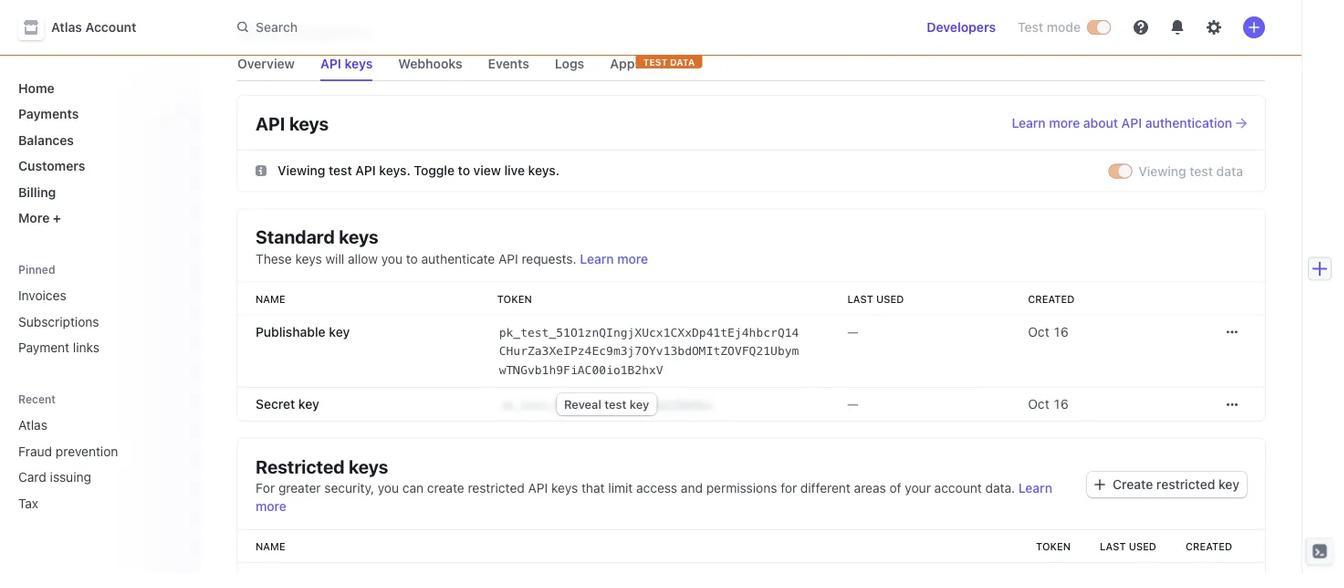 Task type: describe. For each thing, give the bounding box(es) containing it.
viewing test api keys. toggle to view live keys.
[[278, 163, 560, 178]]

0 horizontal spatial last used
[[848, 293, 904, 305]]

tax
[[18, 496, 38, 511]]

16 for publishable key
[[1053, 324, 1069, 339]]

more inside the standard keys these keys will allow you to authenticate api requests. learn more
[[618, 251, 649, 266]]

create restricted key
[[1113, 477, 1240, 492]]

0 horizontal spatial last
[[848, 293, 874, 305]]

subscriptions link
[[11, 307, 186, 337]]

1 vertical spatial api keys
[[256, 112, 329, 134]]

allow
[[348, 251, 378, 266]]

more +
[[18, 211, 61, 226]]

publishable
[[256, 324, 326, 339]]

test mode
[[1018, 20, 1081, 35]]

balances link
[[11, 125, 186, 155]]

issuing
[[50, 470, 91, 485]]

api inside the standard keys these keys will allow you to authenticate api requests. learn more
[[499, 251, 518, 266]]

payments link
[[11, 99, 186, 129]]

1 vertical spatial last
[[1101, 541, 1127, 553]]

learn inside the standard keys these keys will allow you to authenticate api requests. learn more
[[580, 251, 614, 266]]

test for data
[[1190, 163, 1214, 179]]

subscriptions
[[18, 314, 99, 329]]

— for secret key
[[848, 397, 859, 412]]

Search search field
[[226, 11, 742, 44]]

limit
[[609, 481, 633, 496]]

viewing test data
[[1139, 163, 1244, 179]]

0 vertical spatial svg image
[[256, 165, 267, 176]]

account
[[85, 20, 136, 35]]

for
[[781, 481, 797, 496]]

balances
[[18, 132, 74, 147]]

webhooks link
[[391, 51, 470, 77]]

atlas account button
[[18, 15, 155, 40]]

home link
[[11, 73, 186, 103]]

home
[[18, 80, 54, 95]]

settings image
[[1207, 20, 1222, 35]]

can
[[403, 481, 424, 496]]

billing
[[18, 184, 56, 200]]

keys down api keys "link"
[[289, 112, 329, 134]]

1 vertical spatial you
[[378, 481, 399, 496]]

standard
[[256, 226, 335, 248]]

api left the toggle
[[356, 163, 376, 178]]

recent navigation links element
[[0, 392, 201, 518]]

learn for learn more
[[1019, 481, 1053, 496]]

atlas for atlas
[[18, 418, 47, 433]]

1 vertical spatial used
[[1129, 541, 1157, 553]]

oct for secret key
[[1029, 397, 1050, 412]]

invoices link
[[11, 281, 186, 311]]

oct 16 for secret key
[[1029, 397, 1069, 412]]

overview
[[237, 56, 295, 71]]

api down overview "link"
[[256, 112, 285, 134]]

0 horizontal spatial developers
[[237, 14, 372, 44]]

learn more link for standard keys
[[580, 251, 649, 266]]

mode
[[1047, 20, 1081, 35]]

card
[[18, 470, 46, 485]]

restricted keys
[[256, 456, 389, 477]]

apps
[[610, 56, 642, 71]]

view
[[474, 163, 501, 178]]

of
[[890, 481, 902, 496]]

tab list containing overview
[[230, 47, 1266, 81]]

webhooks
[[398, 56, 463, 71]]

key inside button
[[630, 398, 650, 411]]

1 horizontal spatial restricted
[[1157, 477, 1216, 492]]

authenticate
[[422, 251, 495, 266]]

more for learn more about api authentication
[[1050, 116, 1081, 131]]

reveal test key
[[564, 398, 650, 411]]

secret
[[256, 397, 295, 412]]

these
[[256, 251, 292, 266]]

viewing for viewing test data
[[1139, 163, 1187, 179]]

logs link
[[548, 51, 592, 77]]

wtngvb1h9fiac00io1b2hxv
[[499, 363, 664, 377]]

test for api
[[329, 163, 352, 178]]

create
[[1113, 477, 1154, 492]]

recent element
[[0, 411, 201, 518]]

1 keys. from the left
[[379, 163, 411, 178]]

pk_test_51o1znqingjxucx1cxxdp41tej4hbcrq14 churza3xeipz4ec9m3j7oyv13bdomitzovfq21ubym wtngvb1h9fiac00io1b2hxv
[[499, 326, 799, 377]]

help image
[[1134, 20, 1149, 35]]

payments
[[18, 106, 79, 121]]

1 horizontal spatial token
[[1037, 541, 1071, 553]]

you inside the standard keys these keys will allow you to authenticate api requests. learn more
[[382, 251, 403, 266]]

notifications image
[[1171, 20, 1185, 35]]

0 horizontal spatial used
[[877, 293, 904, 305]]

restricted
[[256, 456, 345, 477]]

publishable key
[[256, 324, 350, 339]]

areas
[[855, 481, 887, 496]]

requests.
[[522, 251, 577, 266]]

core navigation links element
[[11, 73, 186, 233]]

pinned
[[18, 263, 55, 276]]

key right publishable
[[329, 324, 350, 339]]

test for key
[[605, 398, 627, 411]]

events link
[[481, 51, 537, 77]]

learn for learn more about api authentication
[[1012, 116, 1046, 131]]

churza3xeipz4ec9m3j7oyv13bdomitzovfq21ubym
[[499, 344, 799, 358]]

atlas account
[[51, 20, 136, 35]]

events
[[488, 56, 530, 71]]

card issuing
[[18, 470, 91, 485]]

learn more about api authentication
[[1012, 116, 1233, 131]]

customers
[[18, 158, 85, 174]]

for
[[256, 481, 275, 496]]

billing link
[[11, 177, 186, 207]]

access
[[637, 481, 678, 496]]

secret key
[[256, 397, 320, 412]]

payment links link
[[11, 333, 186, 363]]

create restricted key link
[[1088, 472, 1248, 498]]

permissions
[[707, 481, 778, 496]]

invoices
[[18, 288, 66, 303]]

test
[[644, 57, 668, 67]]



Task type: vqa. For each thing, say whether or not it's contained in the screenshot.
Secret key on the bottom left of page
yes



Task type: locate. For each thing, give the bounding box(es) containing it.
1 horizontal spatial viewing
[[1139, 163, 1187, 179]]

key
[[329, 324, 350, 339], [299, 397, 320, 412], [630, 398, 650, 411], [1219, 477, 1240, 492]]

atlas
[[51, 20, 82, 35], [18, 418, 47, 433]]

fraud prevention link
[[11, 437, 161, 466]]

2 16 from the top
[[1053, 397, 1069, 412]]

1 vertical spatial last used
[[1101, 541, 1157, 553]]

more inside learn more about api authentication link
[[1050, 116, 1081, 131]]

will
[[326, 251, 345, 266]]

developers
[[237, 14, 372, 44], [927, 20, 996, 35]]

0 horizontal spatial svg image
[[256, 165, 267, 176]]

keys. left the toggle
[[379, 163, 411, 178]]

fraud prevention
[[18, 444, 118, 459]]

developers up overview
[[237, 14, 372, 44]]

create
[[427, 481, 465, 496]]

2 name from the top
[[256, 541, 285, 553]]

created
[[1029, 293, 1075, 305], [1186, 541, 1233, 553]]

tab list
[[230, 47, 1266, 81]]

atlas inside button
[[51, 20, 82, 35]]

0 vertical spatial created
[[1029, 293, 1075, 305]]

0 vertical spatial —
[[848, 324, 859, 339]]

atlas left account
[[51, 20, 82, 35]]

pk_test_51o1znqingjxucx1cxxdp41tej4hbcrq14 churza3xeipz4ec9m3j7oyv13bdomitzovfq21ubym wtngvb1h9fiac00io1b2hxv button
[[497, 321, 802, 381]]

1 oct 16 from the top
[[1029, 324, 1069, 339]]

0 vertical spatial atlas
[[51, 20, 82, 35]]

Search text field
[[226, 11, 742, 44]]

account
[[935, 481, 982, 496]]

more inside learn more
[[256, 499, 287, 514]]

different
[[801, 481, 851, 496]]

learn more
[[256, 481, 1053, 514]]

atlas inside recent element
[[18, 418, 47, 433]]

last used
[[848, 293, 904, 305], [1101, 541, 1157, 553]]

keys
[[345, 56, 373, 71], [289, 112, 329, 134], [339, 226, 379, 248], [295, 251, 322, 266], [349, 456, 389, 477], [552, 481, 578, 496]]

greater
[[279, 481, 321, 496]]

test
[[329, 163, 352, 178], [1190, 163, 1214, 179], [605, 398, 627, 411]]

data
[[1217, 163, 1244, 179]]

keys left that at the bottom left of the page
[[552, 481, 578, 496]]

keys up security,
[[349, 456, 389, 477]]

svg image inside create restricted key link
[[1095, 480, 1106, 491]]

about
[[1084, 116, 1119, 131]]

0 horizontal spatial created
[[1029, 293, 1075, 305]]

restricted
[[1157, 477, 1216, 492], [468, 481, 525, 496]]

1 vertical spatial learn more link
[[256, 481, 1053, 514]]

1 vertical spatial oct 16
[[1029, 397, 1069, 412]]

1 horizontal spatial developers
[[927, 20, 996, 35]]

1 horizontal spatial used
[[1129, 541, 1157, 553]]

0 vertical spatial to
[[458, 163, 470, 178]]

1 vertical spatial oct
[[1029, 397, 1050, 412]]

that
[[582, 481, 605, 496]]

to inside the standard keys these keys will allow you to authenticate api requests. learn more
[[406, 251, 418, 266]]

you right allow at the left of page
[[382, 251, 403, 266]]

1 horizontal spatial test
[[605, 398, 627, 411]]

viewing down authentication on the top of the page
[[1139, 163, 1187, 179]]

data
[[670, 57, 695, 67]]

api right overview
[[321, 56, 342, 71]]

api inside "link"
[[321, 56, 342, 71]]

test up standard
[[329, 163, 352, 178]]

0 vertical spatial last used
[[848, 293, 904, 305]]

1 16 from the top
[[1053, 324, 1069, 339]]

viewing up standard
[[278, 163, 325, 178]]

learn right data.
[[1019, 481, 1053, 496]]

more for learn more
[[256, 499, 287, 514]]

0 horizontal spatial viewing
[[278, 163, 325, 178]]

developers left test
[[927, 20, 996, 35]]

0 vertical spatial oct 16
[[1029, 324, 1069, 339]]

learn
[[1012, 116, 1046, 131], [580, 251, 614, 266], [1019, 481, 1053, 496]]

and
[[681, 481, 703, 496]]

more left about
[[1050, 116, 1081, 131]]

api right about
[[1122, 116, 1143, 131]]

oct 16 for publishable key
[[1029, 324, 1069, 339]]

learn left about
[[1012, 116, 1046, 131]]

0 horizontal spatial token
[[497, 293, 532, 305]]

test data
[[644, 57, 695, 67]]

svg image up svg icon
[[1227, 327, 1238, 338]]

1 vertical spatial svg image
[[1227, 327, 1238, 338]]

0 vertical spatial api keys
[[321, 56, 373, 71]]

api
[[321, 56, 342, 71], [256, 112, 285, 134], [1122, 116, 1143, 131], [356, 163, 376, 178], [499, 251, 518, 266], [528, 481, 548, 496]]

2 horizontal spatial test
[[1190, 163, 1214, 179]]

api keys
[[321, 56, 373, 71], [256, 112, 329, 134]]

api keys link
[[313, 51, 380, 77]]

1 vertical spatial created
[[1186, 541, 1233, 553]]

key right secret
[[299, 397, 320, 412]]

atlas for atlas account
[[51, 20, 82, 35]]

2 — from the top
[[848, 397, 859, 412]]

live
[[505, 163, 525, 178]]

name up publishable
[[256, 293, 285, 305]]

0 vertical spatial used
[[877, 293, 904, 305]]

0 vertical spatial learn more link
[[580, 251, 649, 266]]

atlas up fraud
[[18, 418, 47, 433]]

2 horizontal spatial more
[[1050, 116, 1081, 131]]

api left 'requests.'
[[499, 251, 518, 266]]

key down svg icon
[[1219, 477, 1240, 492]]

0 vertical spatial last
[[848, 293, 874, 305]]

test
[[1018, 20, 1044, 35]]

oct for publishable key
[[1029, 324, 1050, 339]]

2 vertical spatial more
[[256, 499, 287, 514]]

1 vertical spatial name
[[256, 541, 285, 553]]

more up pk_test_51o1znqingjxucx1cxxdp41tej4hbcrq14
[[618, 251, 649, 266]]

0 vertical spatial 16
[[1053, 324, 1069, 339]]

2 keys. from the left
[[528, 163, 560, 178]]

1 horizontal spatial svg image
[[1095, 480, 1106, 491]]

api keys inside "link"
[[321, 56, 373, 71]]

token
[[497, 293, 532, 305], [1037, 541, 1071, 553]]

card issuing link
[[11, 463, 161, 492]]

more
[[1050, 116, 1081, 131], [618, 251, 649, 266], [256, 499, 287, 514]]

customers link
[[11, 151, 186, 181]]

— for publishable key
[[848, 324, 859, 339]]

name down for
[[256, 541, 285, 553]]

1 vertical spatial 16
[[1053, 397, 1069, 412]]

1 vertical spatial token
[[1037, 541, 1071, 553]]

1 horizontal spatial atlas
[[51, 20, 82, 35]]

0 horizontal spatial more
[[256, 499, 287, 514]]

keys up allow at the left of page
[[339, 226, 379, 248]]

keys left webhooks
[[345, 56, 373, 71]]

16
[[1053, 324, 1069, 339], [1053, 397, 1069, 412]]

1 horizontal spatial to
[[458, 163, 470, 178]]

your
[[905, 481, 931, 496]]

to left authenticate
[[406, 251, 418, 266]]

developers link
[[920, 13, 1004, 42]]

2 oct from the top
[[1029, 397, 1050, 412]]

you left can
[[378, 481, 399, 496]]

svg image up standard
[[256, 165, 267, 176]]

payment
[[18, 340, 69, 355]]

keys inside "link"
[[345, 56, 373, 71]]

svg image
[[256, 165, 267, 176], [1227, 327, 1238, 338], [1095, 480, 1106, 491]]

0 vertical spatial you
[[382, 251, 403, 266]]

svg image left create
[[1095, 480, 1106, 491]]

1 name from the top
[[256, 293, 285, 305]]

to left view
[[458, 163, 470, 178]]

0 vertical spatial learn
[[1012, 116, 1046, 131]]

2 vertical spatial svg image
[[1095, 480, 1106, 491]]

tax link
[[11, 489, 161, 518]]

learn more link for restricted keys
[[256, 481, 1053, 514]]

0 horizontal spatial keys.
[[379, 163, 411, 178]]

key down pk_test_51o1znqingjxucx1cxxdp41tej4hbcrq14 churza3xeipz4ec9m3j7oyv13bdomitzovfq21ubym wtngvb1h9fiac00io1b2hxv
[[630, 398, 650, 411]]

api left that at the bottom left of the page
[[528, 481, 548, 496]]

logs
[[555, 56, 585, 71]]

learn right 'requests.'
[[580, 251, 614, 266]]

more down for
[[256, 499, 287, 514]]

1 oct from the top
[[1029, 324, 1050, 339]]

+
[[53, 211, 61, 226]]

keys down standard
[[295, 251, 322, 266]]

0 horizontal spatial test
[[329, 163, 352, 178]]

2 vertical spatial learn
[[1019, 481, 1053, 496]]

pinned element
[[11, 281, 186, 363]]

1 vertical spatial —
[[848, 397, 859, 412]]

1 vertical spatial atlas
[[18, 418, 47, 433]]

0 vertical spatial token
[[497, 293, 532, 305]]

1 vertical spatial more
[[618, 251, 649, 266]]

overview link
[[230, 51, 302, 77]]

keys. right live
[[528, 163, 560, 178]]

authentication
[[1146, 116, 1233, 131]]

search
[[256, 19, 298, 34]]

to
[[458, 163, 470, 178], [406, 251, 418, 266]]

1 horizontal spatial last used
[[1101, 541, 1157, 553]]

2 horizontal spatial svg image
[[1227, 327, 1238, 338]]

0 horizontal spatial to
[[406, 251, 418, 266]]

1 horizontal spatial last
[[1101, 541, 1127, 553]]

pinned navigation links element
[[11, 262, 186, 363]]

16 for secret key
[[1053, 397, 1069, 412]]

fraud
[[18, 444, 52, 459]]

1 horizontal spatial created
[[1186, 541, 1233, 553]]

1 vertical spatial to
[[406, 251, 418, 266]]

more
[[18, 211, 50, 226]]

atlas link
[[11, 411, 161, 440]]

you
[[382, 251, 403, 266], [378, 481, 399, 496]]

payment links
[[18, 340, 99, 355]]

learn more about api authentication link
[[1012, 114, 1248, 132]]

0 horizontal spatial atlas
[[18, 418, 47, 433]]

0 vertical spatial more
[[1050, 116, 1081, 131]]

test left the data
[[1190, 163, 1214, 179]]

—
[[848, 324, 859, 339], [848, 397, 859, 412]]

0 horizontal spatial restricted
[[468, 481, 525, 496]]

reveal
[[564, 398, 602, 411]]

standard keys these keys will allow you to authenticate api requests. learn more
[[256, 226, 649, 266]]

0 vertical spatial name
[[256, 293, 285, 305]]

1 horizontal spatial more
[[618, 251, 649, 266]]

test right reveal
[[605, 398, 627, 411]]

1 horizontal spatial keys.
[[528, 163, 560, 178]]

svg image
[[1227, 399, 1238, 410]]

api keys down overview "link"
[[256, 112, 329, 134]]

pk_test_51o1znqingjxucx1cxxdp41tej4hbcrq14
[[499, 326, 799, 339]]

toggle
[[414, 163, 455, 178]]

0 vertical spatial oct
[[1029, 324, 1050, 339]]

test inside button
[[605, 398, 627, 411]]

2 oct 16 from the top
[[1029, 397, 1069, 412]]

learn inside learn more
[[1019, 481, 1053, 496]]

api keys right overview
[[321, 56, 373, 71]]

recent
[[18, 393, 56, 406]]

reveal test key button
[[557, 394, 657, 416]]

security,
[[325, 481, 374, 496]]

oct 16
[[1029, 324, 1069, 339], [1029, 397, 1069, 412]]

1 vertical spatial learn
[[580, 251, 614, 266]]

viewing for viewing test api keys. toggle to view live keys.
[[278, 163, 325, 178]]

prevention
[[56, 444, 118, 459]]

1 — from the top
[[848, 324, 859, 339]]

data.
[[986, 481, 1016, 496]]

apps link
[[603, 51, 649, 77]]



